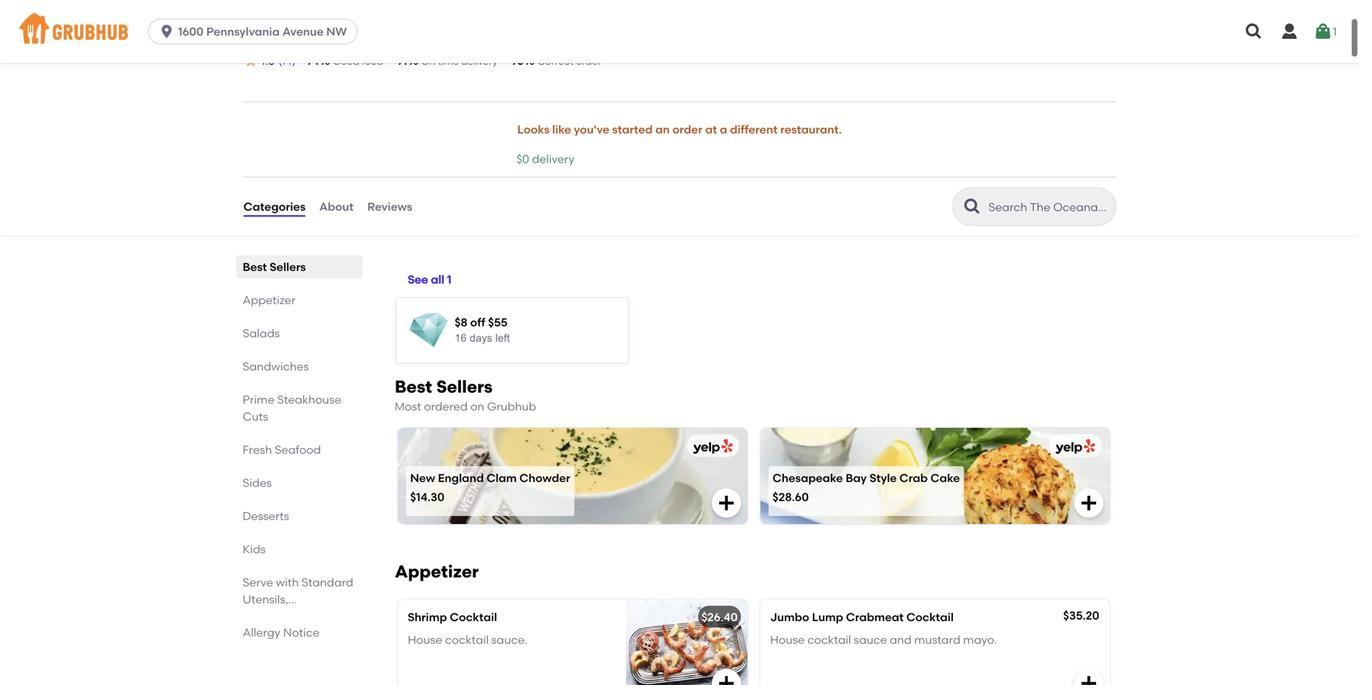 Task type: locate. For each thing, give the bounding box(es) containing it.
1 cocktail from the left
[[445, 633, 489, 647]]

1 vertical spatial 1
[[447, 273, 452, 286]]

0 vertical spatial appetizer
[[243, 293, 296, 307]]

with
[[276, 576, 299, 589]]

0 horizontal spatial appetizer
[[243, 293, 296, 307]]

0 horizontal spatial best
[[243, 260, 267, 274]]

1 cocktail from the left
[[450, 610, 497, 624]]

1 horizontal spatial order
[[672, 123, 702, 136]]

1 horizontal spatial 1
[[1333, 25, 1337, 38]]

1600
[[178, 25, 204, 38]]

2 house from the left
[[770, 633, 805, 647]]

serve
[[243, 576, 273, 589]]

new
[[410, 471, 435, 485]]

1 horizontal spatial appetizer
[[395, 561, 479, 582]]

0 horizontal spatial delivery
[[461, 55, 498, 67]]

cocktail
[[445, 633, 489, 647], [807, 633, 851, 647]]

sellers inside best sellers most ordered on grubhub
[[436, 377, 493, 397]]

(202)
[[342, 30, 369, 44]]

1 horizontal spatial cocktail
[[906, 610, 954, 624]]

you've
[[574, 123, 609, 136]]

order
[[576, 55, 601, 67], [672, 123, 702, 136]]

0 horizontal spatial sellers
[[270, 260, 306, 274]]

st
[[296, 30, 307, 44]]

sellers for best sellers most ordered on grubhub
[[436, 377, 493, 397]]

yelp image
[[690, 439, 733, 455], [1052, 439, 1095, 455]]

best
[[243, 260, 267, 274], [395, 377, 432, 397]]

standard
[[302, 576, 353, 589]]

cocktail for cocktail
[[445, 633, 489, 647]]

1 vertical spatial best
[[395, 377, 432, 397]]

2 cocktail from the left
[[807, 633, 851, 647]]

house down 'shrimp'
[[408, 633, 442, 647]]

delivery right $0
[[532, 152, 574, 166]]

like
[[552, 123, 571, 136]]

1 horizontal spatial sellers
[[436, 377, 493, 397]]

1 house from the left
[[408, 633, 442, 647]]

svg image inside 1 button
[[1313, 22, 1333, 41]]

1600 pennsylvania avenue nw button
[[148, 19, 364, 44]]

0 vertical spatial delivery
[[461, 55, 498, 67]]

on
[[470, 400, 484, 413]]

house for house cocktail sauce.
[[408, 633, 442, 647]]

0 horizontal spatial cocktail
[[445, 633, 489, 647]]

about
[[319, 200, 354, 214]]

chowder
[[519, 471, 570, 485]]

sellers for best sellers
[[270, 260, 306, 274]]

steakhouse
[[277, 393, 341, 407]]

jumbo
[[770, 610, 809, 624]]

• (202) 347-2277
[[334, 30, 419, 44]]

Search The Oceanaire Seafood Room search field
[[987, 199, 1111, 215]]

delivery right the time in the left top of the page
[[461, 55, 498, 67]]

reviews button
[[367, 178, 413, 236]]

0 horizontal spatial house
[[408, 633, 442, 647]]

restaurant.
[[780, 123, 842, 136]]

1 inside see all 1 button
[[447, 273, 452, 286]]

best sellers
[[243, 260, 306, 274]]

order inside button
[[672, 123, 702, 136]]

cocktail up 'house cocktail sauce.'
[[450, 610, 497, 624]]

sides
[[243, 476, 272, 490]]

1 vertical spatial sellers
[[436, 377, 493, 397]]

0 vertical spatial 1
[[1333, 25, 1337, 38]]

nw for 1201 f st nw
[[310, 30, 330, 44]]

cocktail down "lump"
[[807, 633, 851, 647]]

house down jumbo at the right
[[770, 633, 805, 647]]

left
[[495, 332, 510, 344]]

best inside best sellers most ordered on grubhub
[[395, 377, 432, 397]]

1 vertical spatial delivery
[[532, 152, 574, 166]]

star icon image
[[243, 53, 259, 69]]

best up most
[[395, 377, 432, 397]]

nw
[[326, 25, 347, 38], [310, 30, 330, 44]]

fresh seafood
[[243, 443, 321, 457]]

about button
[[318, 178, 354, 236]]

salads
[[243, 326, 280, 340]]

$26.40
[[701, 610, 738, 624]]

grubhub
[[487, 400, 536, 413]]

0 vertical spatial order
[[576, 55, 601, 67]]

sellers
[[270, 260, 306, 274], [436, 377, 493, 397]]

chesapeake bay style crab cake $28.60
[[773, 471, 960, 504]]

cocktail
[[450, 610, 497, 624], [906, 610, 954, 624]]

started
[[612, 123, 653, 136]]

bay
[[846, 471, 867, 485]]

nw for 1600 pennsylvania avenue nw
[[326, 25, 347, 38]]

appetizer down "best sellers"
[[243, 293, 296, 307]]

sauce
[[854, 633, 887, 647]]

nw inside main navigation navigation
[[326, 25, 347, 38]]

cocktail for lump
[[807, 633, 851, 647]]

house cocktail sauce.
[[408, 633, 527, 647]]

svg image
[[1244, 22, 1264, 41], [1313, 22, 1333, 41], [717, 493, 736, 513], [717, 674, 736, 685]]

see all 1 button
[[408, 265, 452, 294]]

categories
[[243, 200, 306, 214]]

time
[[438, 55, 459, 67]]

$55
[[488, 316, 508, 329]]

1600 pennsylvania avenue nw
[[178, 25, 347, 38]]

svg image
[[1280, 22, 1299, 41], [159, 23, 175, 40], [1079, 493, 1099, 513], [1079, 674, 1099, 685]]

0 vertical spatial best
[[243, 260, 267, 274]]

0 horizontal spatial 1
[[447, 273, 452, 286]]

allergy notice
[[243, 626, 320, 640]]

cocktail up mustard
[[906, 610, 954, 624]]

sellers up on
[[436, 377, 493, 397]]

nw up the good
[[326, 25, 347, 38]]

england
[[438, 471, 484, 485]]

4.5
[[259, 54, 275, 68]]

appetizer
[[243, 293, 296, 307], [395, 561, 479, 582]]

$0
[[517, 152, 529, 166]]

1
[[1333, 25, 1337, 38], [447, 273, 452, 286]]

best for best sellers most ordered on grubhub
[[395, 377, 432, 397]]

1 horizontal spatial cocktail
[[807, 633, 851, 647]]

sellers down categories 'button'
[[270, 260, 306, 274]]

and
[[890, 633, 912, 647]]

1 yelp image from the left
[[690, 439, 733, 455]]

condiments,
[[243, 610, 313, 623]]

1 horizontal spatial house
[[770, 633, 805, 647]]

looks
[[517, 123, 550, 136]]

order right correct
[[576, 55, 601, 67]]

days
[[470, 332, 492, 344]]

0 vertical spatial sellers
[[270, 260, 306, 274]]

categories button
[[243, 178, 306, 236]]

1 horizontal spatial best
[[395, 377, 432, 397]]

0 horizontal spatial yelp image
[[690, 439, 733, 455]]

order left at
[[672, 123, 702, 136]]

cocktail down "shrimp cocktail"
[[445, 633, 489, 647]]

0 horizontal spatial cocktail
[[450, 610, 497, 624]]

appetizer up 'shrimp'
[[395, 561, 479, 582]]

shrimp cocktail image
[[626, 599, 747, 685]]

best down categories 'button'
[[243, 260, 267, 274]]

1 vertical spatial order
[[672, 123, 702, 136]]

1 horizontal spatial yelp image
[[1052, 439, 1095, 455]]

nw left •
[[310, 30, 330, 44]]

2 yelp image from the left
[[1052, 439, 1095, 455]]

2277
[[395, 30, 419, 44]]

$14.30
[[410, 490, 445, 504]]



Task type: describe. For each thing, give the bounding box(es) containing it.
good food
[[333, 55, 383, 67]]

utensils,
[[243, 593, 288, 606]]

looks like you've started an order at a different restaurant. button
[[517, 112, 843, 147]]

yelp image for new england clam chowder
[[690, 439, 733, 455]]

kids
[[243, 542, 266, 556]]

1201
[[263, 30, 285, 44]]

1 button
[[1313, 17, 1337, 46]]

•
[[334, 30, 339, 44]]

most
[[395, 400, 421, 413]]

an
[[655, 123, 670, 136]]

jumbo lump crabmeat cocktail
[[770, 610, 954, 624]]

chesapeake
[[773, 471, 843, 485]]

seafood
[[275, 443, 321, 457]]

good
[[333, 55, 359, 67]]

yelp image for chesapeake bay style crab cake
[[1052, 439, 1095, 455]]

cuts
[[243, 410, 268, 424]]

91
[[396, 54, 407, 68]]

reviews
[[367, 200, 412, 214]]

mayo.
[[963, 633, 997, 647]]

mustard
[[914, 633, 960, 647]]

best sellers most ordered on grubhub
[[395, 377, 536, 413]]

1201 f st nw button
[[262, 28, 331, 46]]

correct order
[[537, 55, 601, 67]]

serve with standard utensils, condiments, napkins?
[[243, 576, 353, 640]]

2 cocktail from the left
[[906, 610, 954, 624]]

clam
[[487, 471, 517, 485]]

1 inside 1 button
[[1333, 25, 1337, 38]]

lump
[[812, 610, 843, 624]]

f
[[287, 30, 293, 44]]

rewards image
[[409, 311, 448, 350]]

fresh
[[243, 443, 272, 457]]

pennsylvania
[[206, 25, 280, 38]]

$0 delivery
[[517, 152, 574, 166]]

shrimp
[[408, 610, 447, 624]]

prime
[[243, 393, 274, 407]]

a
[[720, 123, 727, 136]]

napkins?
[[243, 627, 293, 640]]

on time delivery
[[421, 55, 498, 67]]

notice
[[283, 626, 320, 640]]

style
[[870, 471, 897, 485]]

cake
[[931, 471, 960, 485]]

(202) 347-2277 button
[[342, 29, 419, 45]]

main navigation navigation
[[0, 0, 1359, 63]]

sauce.
[[491, 633, 527, 647]]

new england clam chowder $14.30
[[410, 471, 570, 504]]

shrimp cocktail
[[408, 610, 497, 624]]

allergy
[[243, 626, 280, 640]]

$28.60
[[773, 490, 809, 504]]

looks like you've started an order at a different restaurant.
[[517, 123, 842, 136]]

desserts
[[243, 509, 289, 523]]

best for best sellers
[[243, 260, 267, 274]]

food
[[362, 55, 383, 67]]

ordered
[[424, 400, 468, 413]]

94
[[306, 54, 319, 68]]

crab
[[899, 471, 928, 485]]

search icon image
[[963, 197, 982, 216]]

prime steakhouse cuts
[[243, 393, 341, 424]]

347-
[[372, 30, 395, 44]]

96
[[511, 54, 524, 68]]

(71)
[[278, 54, 296, 68]]

16
[[455, 332, 467, 344]]

svg image inside the "1600 pennsylvania avenue nw" button
[[159, 23, 175, 40]]

house cocktail sauce and mustard mayo.
[[770, 633, 997, 647]]

$35.20
[[1063, 609, 1099, 622]]

subscription pass image
[[243, 31, 259, 44]]

$8
[[455, 316, 467, 329]]

1 vertical spatial appetizer
[[395, 561, 479, 582]]

crabmeat
[[846, 610, 904, 624]]

all
[[431, 273, 444, 286]]

house for house cocktail sauce and mustard mayo.
[[770, 633, 805, 647]]

different
[[730, 123, 778, 136]]

on
[[421, 55, 435, 67]]

$8 off $55 16 days left
[[455, 316, 510, 344]]

1 horizontal spatial delivery
[[532, 152, 574, 166]]

correct
[[537, 55, 574, 67]]

avenue
[[282, 25, 324, 38]]

see
[[408, 273, 428, 286]]

at
[[705, 123, 717, 136]]

1201 f st nw
[[263, 30, 330, 44]]

see all 1
[[408, 273, 452, 286]]

0 horizontal spatial order
[[576, 55, 601, 67]]

sandwiches
[[243, 360, 309, 373]]



Task type: vqa. For each thing, say whether or not it's contained in the screenshot.
svg icon within the 1 button
yes



